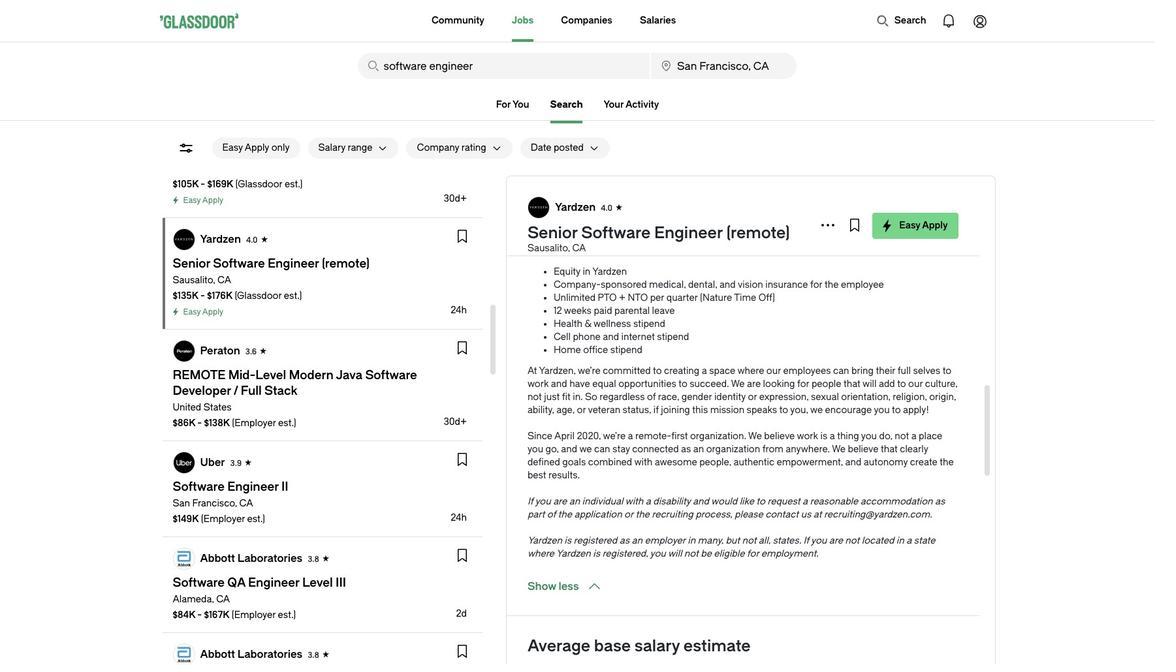 Task type: describe. For each thing, give the bounding box(es) containing it.
yardzen up sausalito, ca $135k - $176k (glassdoor est.)
[[200, 233, 241, 246]]

to down expression,
[[780, 405, 789, 416]]

registered
[[574, 536, 618, 547]]

eligible
[[714, 549, 745, 560]]

for inside 'equity in yardzen company-sponsored medical, dental, and vision insurance for the employee unlimited pto + nto per quarter (nature time off) 12 weeks paid parental leave health & wellness stipend cell phone and internet stipend home office stipend'
[[811, 280, 823, 291]]

to up opportunities
[[654, 366, 662, 377]]

ca inside the san francisco, ca $149k (employer est.)
[[240, 499, 253, 510]]

4.0 for top yardzen logo
[[601, 204, 613, 213]]

we're
[[578, 366, 601, 377]]

defined
[[528, 457, 561, 469]]

the left recruiting on the bottom of page
[[636, 510, 650, 521]]

engineer
[[655, 224, 723, 242]]

est.) inside the san francisco, ca $149k (employer est.)
[[247, 514, 265, 525]]

1 abbott laboratories from the top
[[200, 553, 303, 565]]

0 vertical spatial yardzen logo image
[[529, 197, 549, 218]]

if inside yardzen is registered as an employer in many, but not all, states. if you are not located in a state where yardzen is registered, you will not be eligible for employment
[[804, 536, 810, 547]]

to down full on the right bottom of the page
[[898, 379, 907, 390]]

apply inside button
[[245, 142, 269, 154]]

or inside the if you are an individual with a disability and would like to request a reasonable accommodation as part of the application or the recruiting process, please contact us at recruiting@yardzen.com.
[[625, 510, 634, 521]]

yardzen is registered as an employer in many, but not all, states. if you are not located in a state where yardzen is registered, you will not be eligible for employment
[[528, 536, 936, 560]]

ca inside alameda, ca $84k - $167k (employer est.)
[[216, 595, 230, 606]]

.
[[817, 549, 819, 560]]

1 vertical spatial stipend
[[658, 332, 690, 343]]

and down the wellness on the top right of the page
[[603, 332, 620, 343]]

nto
[[628, 293, 648, 304]]

1 horizontal spatial we
[[749, 431, 763, 442]]

search link
[[551, 99, 583, 110]]

a inside yardzen is registered as an employer in many, but not all, states. if you are not located in a state where yardzen is registered, you will not be eligible for employment
[[907, 536, 912, 547]]

create
[[911, 457, 938, 469]]

regardless
[[600, 392, 645, 403]]

combined
[[589, 457, 633, 469]]

employer
[[645, 536, 686, 547]]

will inside yardzen is registered as an employer in many, but not all, states. if you are not located in a state where yardzen is registered, you will not be eligible for employment
[[668, 549, 682, 560]]

- for united
[[198, 418, 202, 429]]

you up .
[[812, 536, 827, 547]]

away
[[837, 193, 859, 205]]

please
[[735, 510, 764, 521]]

this inside the at yardzen, we're committed to creating a space where our employees can bring their full selves to work and have equal opportunities to succeed. we are looking for people that will add to our culture, not just fit in. so regardless of race, gender identity or expression, sexual orientation, religion, origin, ability, age, or veteran status, if joining this mission speaks to you, we encourage you to apply!
[[693, 405, 709, 416]]

the inside 'equity in yardzen company-sponsored medical, dental, and vision insurance for the employee unlimited pto + nto per quarter (nature time off) 12 weeks paid parental leave health & wellness stipend cell phone and internet stipend home office stipend'
[[825, 280, 839, 291]]

yardzen down registered
[[557, 549, 591, 560]]

us
[[801, 510, 812, 521]]

ca inside senior software engineer (remote) sausalito, ca
[[573, 243, 586, 254]]

for you
[[496, 99, 530, 110]]

yardzen up gcp
[[555, 201, 596, 214]]

2 horizontal spatial in
[[897, 536, 905, 547]]

the right part
[[558, 510, 572, 521]]

1 vertical spatial yardzen logo image
[[173, 229, 194, 250]]

salary
[[635, 638, 680, 656]]

united
[[173, 403, 201, 414]]

firebase
[[554, 193, 592, 205]]

creating
[[665, 366, 700, 377]]

a left disability
[[646, 497, 651, 508]]

and inside firebase and firestore (however this is something we are moving away from) terraform gcp
[[594, 193, 610, 205]]

you down the employer
[[651, 549, 666, 560]]

and inside the if you are an individual with a disability and would like to request a reasonable accommodation as part of the application or the recruiting process, please contact us at recruiting@yardzen.com.
[[693, 497, 710, 508]]

you inside the if you are an individual with a disability and would like to request a reasonable accommodation as part of the application or the recruiting process, please contact us at recruiting@yardzen.com.
[[535, 497, 551, 508]]

recruiting@yardzen.com.
[[825, 510, 933, 521]]

3.8 for 2nd abbott laboratories logo from the top
[[308, 651, 319, 661]]

1 laboratories from the top
[[238, 553, 303, 565]]

as inside yardzen is registered as an employer in many, but not all, states. if you are not located in a state where yardzen is registered, you will not be eligible for employment
[[620, 536, 630, 547]]

show
[[528, 581, 557, 593]]

for inside yardzen is registered as an employer in many, but not all, states. if you are not located in a state where yardzen is registered, you will not be eligible for employment
[[747, 549, 760, 560]]

with inside since april 2020, we're a remote-first organization. we believe work is a thing you do, not a place you go, and we can stay connected as an organization from anywhere. we believe that clearly defined goals combined with awesome people, authentic empowerment, and autonomy create the best results.
[[635, 457, 653, 469]]

state
[[915, 536, 936, 547]]

something
[[722, 193, 769, 205]]

not left all,
[[743, 536, 757, 547]]

$169k
[[207, 179, 233, 190]]

not left the be
[[685, 549, 699, 560]]

thing
[[838, 431, 860, 442]]

united states $86k - $138k (employer est.)
[[173, 403, 296, 429]]

0 horizontal spatial or
[[577, 405, 586, 416]]

connected
[[633, 444, 679, 455]]

gcp
[[554, 220, 575, 231]]

3.9
[[230, 459, 242, 469]]

benefits & perks:
[[528, 240, 662, 258]]

would
[[712, 497, 738, 508]]

have
[[570, 379, 591, 390]]

are inside firebase and firestore (however this is something we are moving away from) terraform gcp
[[786, 193, 800, 205]]

est.) for alameda, ca $84k - $167k (employer est.)
[[278, 610, 296, 621]]

yardzen inside 'equity in yardzen company-sponsored medical, dental, and vision insurance for the employee unlimited pto + nto per quarter (nature time off) 12 weeks paid parental leave health & wellness stipend cell phone and internet stipend home office stipend'
[[593, 267, 627, 278]]

organization
[[707, 444, 761, 455]]

and down thing
[[846, 457, 862, 469]]

equity
[[554, 267, 581, 278]]

to up culture, on the right
[[943, 366, 952, 377]]

parental
[[615, 306, 650, 317]]

ca inside sausalito, ca $135k - $176k (glassdoor est.)
[[218, 275, 231, 286]]

accommodation
[[861, 497, 934, 508]]

to inside the if you are an individual with a disability and would like to request a reasonable accommodation as part of the application or the recruiting process, please contact us at recruiting@yardzen.com.
[[757, 497, 766, 508]]

work inside the at yardzen, we're committed to creating a space where our employees can bring their full selves to work and have equal opportunities to succeed. we are looking for people that will add to our culture, not just fit in. so regardless of race, gender identity or expression, sexual orientation, religion, origin, ability, age, or veteran status, if joining this mission speaks to you, we encourage you to apply!
[[528, 379, 549, 390]]

Search location field
[[652, 53, 797, 79]]

est.) for sausalito, ca $135k - $176k (glassdoor est.)
[[284, 291, 302, 302]]

rating
[[462, 142, 487, 154]]

est.) for united states $86k - $138k (employer est.)
[[278, 418, 296, 429]]

you down since
[[528, 444, 544, 455]]

1 horizontal spatial in
[[688, 536, 696, 547]]

(employer for abbott laboratories
[[232, 610, 276, 621]]

base
[[595, 638, 631, 656]]

sausalito, inside sausalito, ca $135k - $176k (glassdoor est.)
[[173, 275, 215, 286]]

(nature
[[701, 293, 733, 304]]

1 30d+ from the top
[[444, 193, 467, 205]]

salary
[[319, 142, 346, 154]]

apply inside button
[[923, 220, 948, 231]]

if inside the if you are an individual with a disability and would like to request a reasonable accommodation as part of the application or the recruiting process, please contact us at recruiting@yardzen.com.
[[528, 497, 533, 508]]

uber logo image
[[173, 453, 194, 474]]

2020,
[[577, 431, 601, 442]]

can inside since april 2020, we're a remote-first organization. we believe work is a thing you do, not a place you go, and we can stay connected as an organization from anywhere. we believe that clearly defined goals combined with awesome people, authentic empowerment, and autonomy create the best results.
[[595, 444, 611, 455]]

registered,
[[603, 549, 648, 560]]

anywhere.
[[786, 444, 831, 455]]

off)
[[759, 293, 776, 304]]

2 abbott laboratories from the top
[[200, 649, 303, 661]]

2 horizontal spatial we
[[833, 444, 846, 455]]

full
[[898, 366, 912, 377]]

1 vertical spatial our
[[909, 379, 924, 390]]

a left thing
[[830, 431, 836, 442]]

add
[[880, 379, 896, 390]]

open filter menu image
[[178, 140, 194, 156]]

are inside the if you are an individual with a disability and would like to request a reasonable accommodation as part of the application or the recruiting process, please contact us at recruiting@yardzen.com.
[[554, 497, 567, 508]]

bring
[[852, 366, 874, 377]]

(however
[[653, 193, 693, 205]]

unlimited
[[554, 293, 596, 304]]

none field search keyword
[[358, 53, 650, 79]]

selves
[[914, 366, 941, 377]]

yardzen down part
[[528, 536, 563, 547]]

are inside the at yardzen, we're committed to creating a space where our employees can bring their full selves to work and have equal opportunities to succeed. we are looking for people that will add to our culture, not just fit in. so regardless of race, gender identity or expression, sexual orientation, religion, origin, ability, age, or veteran status, if joining this mission speaks to you, we encourage you to apply!
[[748, 379, 761, 390]]

company
[[417, 142, 460, 154]]

company rating button
[[407, 138, 487, 159]]

that inside since april 2020, we're a remote-first organization. we believe work is a thing you do, not a place you go, and we can stay connected as an organization from anywhere. we believe that clearly defined goals combined with awesome people, authentic empowerment, and autonomy create the best results.
[[881, 444, 898, 455]]

internet
[[622, 332, 655, 343]]

is down registered
[[594, 549, 601, 560]]

per
[[651, 293, 665, 304]]

easy apply only button
[[212, 138, 300, 159]]

san francisco, ca $149k (employer est.)
[[173, 499, 265, 525]]

speaks
[[747, 405, 778, 416]]

a up stay
[[628, 431, 634, 442]]

and up (nature
[[720, 280, 736, 291]]

health
[[554, 319, 583, 330]]

salary range button
[[308, 138, 373, 159]]

senior software engineer (remote) sausalito, ca
[[528, 224, 791, 254]]

show less button
[[528, 580, 603, 595]]

only
[[272, 142, 290, 154]]

sausalito, inside senior software engineer (remote) sausalito, ca
[[528, 243, 570, 254]]

$135k
[[173, 291, 198, 302]]

are inside yardzen is registered as an employer in many, but not all, states. if you are not located in a state where yardzen is registered, you will not be eligible for employment
[[830, 536, 844, 547]]

we're
[[604, 431, 626, 442]]

at
[[814, 510, 822, 521]]

for
[[496, 99, 511, 110]]

your
[[604, 99, 624, 110]]

as inside the if you are an individual with a disability and would like to request a reasonable accommodation as part of the application or the recruiting process, please contact us at recruiting@yardzen.com.
[[936, 497, 946, 508]]

0 vertical spatial our
[[767, 366, 782, 377]]

a inside the at yardzen, we're committed to creating a space where our employees can bring their full selves to work and have equal opportunities to succeed. we are looking for people that will add to our culture, not just fit in. so regardless of race, gender identity or expression, sexual orientation, religion, origin, ability, age, or veteran status, if joining this mission speaks to you, we encourage you to apply!
[[702, 366, 707, 377]]

dental,
[[689, 280, 718, 291]]

$176k
[[207, 291, 233, 302]]

0 vertical spatial &
[[597, 240, 610, 258]]

- right $105k
[[201, 179, 205, 190]]

stay
[[613, 444, 630, 455]]

organization.
[[691, 431, 747, 442]]

part
[[528, 510, 545, 521]]

$149k
[[173, 514, 199, 525]]

space
[[710, 366, 736, 377]]

april
[[555, 431, 575, 442]]

uber
[[200, 457, 225, 469]]

(glassdoor inside sausalito, ca $135k - $176k (glassdoor est.)
[[235, 291, 282, 302]]

opportunities
[[619, 379, 677, 390]]

community
[[432, 15, 485, 26]]

average
[[528, 638, 591, 656]]

an inside yardzen is registered as an employer in many, but not all, states. if you are not located in a state where yardzen is registered, you will not be eligible for employment
[[632, 536, 643, 547]]

a up the clearly
[[912, 431, 917, 442]]



Task type: vqa. For each thing, say whether or not it's contained in the screenshot.
"Account"
no



Task type: locate. For each thing, give the bounding box(es) containing it.
24h for yardzen
[[451, 305, 467, 316]]

are down results.
[[554, 497, 567, 508]]

fit
[[562, 392, 571, 403]]

work inside since april 2020, we're a remote-first organization. we believe work is a thing you do, not a place you go, and we can stay connected as an organization from anywhere. we believe that clearly defined goals combined with awesome people, authentic empowerment, and autonomy create the best results.
[[798, 431, 819, 442]]

individual
[[583, 497, 624, 508]]

a up the succeed.
[[702, 366, 707, 377]]

apply
[[245, 142, 269, 154], [202, 196, 224, 205], [923, 220, 948, 231], [202, 308, 224, 317]]

we up the organization
[[749, 431, 763, 442]]

and up process,
[[693, 497, 710, 508]]

2 abbott laboratories logo image from the top
[[173, 645, 194, 666]]

2 laboratories from the top
[[238, 649, 303, 661]]

first
[[672, 431, 688, 442]]

be
[[701, 549, 712, 560]]

for inside the at yardzen, we're committed to creating a space where our employees can bring their full selves to work and have equal opportunities to succeed. we are looking for people that will add to our culture, not just fit in. so regardless of race, gender identity or expression, sexual orientation, religion, origin, ability, age, or veteran status, if joining this mission speaks to you, we encourage you to apply!
[[798, 379, 810, 390]]

0 horizontal spatial our
[[767, 366, 782, 377]]

a left the state
[[907, 536, 912, 547]]

2 vertical spatial or
[[625, 510, 634, 521]]

will up orientation,
[[863, 379, 877, 390]]

ca right francisco,
[[240, 499, 253, 510]]

awesome
[[655, 457, 698, 469]]

- right the $84k on the bottom left of page
[[198, 610, 202, 621]]

0 vertical spatial search
[[895, 15, 927, 26]]

where inside yardzen is registered as an employer in many, but not all, states. if you are not located in a state where yardzen is registered, you will not be eligible for employment
[[528, 549, 555, 560]]

0 horizontal spatial &
[[585, 319, 592, 330]]

orientation,
[[842, 392, 891, 403]]

easy apply inside button
[[900, 220, 948, 231]]

(employer for peraton
[[232, 418, 276, 429]]

of
[[648, 392, 656, 403], [547, 510, 556, 521]]

in left the "many,"
[[688, 536, 696, 547]]

yardzen logo image
[[529, 197, 549, 218], [173, 229, 194, 250]]

1 3.8 from the top
[[308, 555, 319, 565]]

work up anywhere.
[[798, 431, 819, 442]]

$138k
[[204, 418, 230, 429]]

application
[[575, 510, 623, 521]]

culture,
[[926, 379, 958, 390]]

sausalito, down senior
[[528, 243, 570, 254]]

(employer
[[232, 418, 276, 429], [201, 514, 245, 525], [232, 610, 276, 621]]

1 vertical spatial where
[[528, 549, 555, 560]]

1 24h from the top
[[451, 305, 467, 316]]

do,
[[880, 431, 893, 442]]

- inside alameda, ca $84k - $167k (employer est.)
[[198, 610, 202, 621]]

gender
[[682, 392, 713, 403]]

1 horizontal spatial or
[[625, 510, 634, 521]]

looking
[[764, 379, 796, 390]]

0 vertical spatial or
[[749, 392, 758, 403]]

as inside since april 2020, we're a remote-first organization. we believe work is a thing you do, not a place you go, and we can stay connected as an organization from anywhere. we believe that clearly defined goals combined with awesome people, authentic empowerment, and autonomy create the best results.
[[682, 444, 692, 455]]

is inside since april 2020, we're a remote-first organization. we believe work is a thing you do, not a place you go, and we can stay connected as an organization from anywhere. we believe that clearly defined goals combined with awesome people, authentic empowerment, and autonomy create the best results.
[[821, 431, 828, 442]]

san
[[173, 499, 190, 510]]

1 horizontal spatial an
[[632, 536, 643, 547]]

where inside the at yardzen, we're committed to creating a space where our employees can bring their full selves to work and have equal opportunities to succeed. we are looking for people that will add to our culture, not just fit in. so regardless of race, gender identity or expression, sexual orientation, religion, origin, ability, age, or veteran status, if joining this mission speaks to you, we encourage you to apply!
[[738, 366, 765, 377]]

home
[[554, 345, 581, 356]]

we inside firebase and firestore (however this is something we are moving away from) terraform gcp
[[771, 193, 784, 205]]

abbott laboratories up alameda, ca $84k - $167k (employer est.)
[[200, 553, 303, 565]]

2 vertical spatial we
[[580, 444, 592, 455]]

an inside the if you are an individual with a disability and would like to request a reasonable accommodation as part of the application or the recruiting process, please contact us at recruiting@yardzen.com.
[[570, 497, 580, 508]]

none field search location
[[652, 53, 797, 79]]

2 none field from the left
[[652, 53, 797, 79]]

terraform
[[554, 206, 597, 218]]

0 horizontal spatial for
[[747, 549, 760, 560]]

date posted
[[531, 142, 584, 154]]

1 horizontal spatial &
[[597, 240, 610, 258]]

and inside the at yardzen, we're committed to creating a space where our employees can bring their full selves to work and have equal opportunities to succeed. we are looking for people that will add to our culture, not just fit in. so regardless of race, gender identity or expression, sexual orientation, religion, origin, ability, age, or veteran status, if joining this mission speaks to you, we encourage you to apply!
[[551, 379, 568, 390]]

time
[[735, 293, 757, 304]]

0 horizontal spatial 4.0
[[246, 236, 258, 245]]

2 vertical spatial we
[[833, 444, 846, 455]]

the right create
[[940, 457, 954, 469]]

2d
[[456, 609, 467, 620]]

3.8 for second abbott laboratories logo from the bottom
[[308, 555, 319, 565]]

abbott laboratories logo image
[[173, 549, 194, 570], [173, 645, 194, 666]]

0 vertical spatial 24h
[[451, 305, 467, 316]]

abbott laboratories down alameda, ca $84k - $167k (employer est.)
[[200, 649, 303, 661]]

0 horizontal spatial believe
[[765, 431, 795, 442]]

in right located on the right bottom of page
[[897, 536, 905, 547]]

cell
[[554, 332, 571, 343]]

you inside the at yardzen, we're committed to creating a space where our employees can bring their full selves to work and have equal opportunities to succeed. we are looking for people that will add to our culture, not just fit in. so regardless of race, gender identity or expression, sexual orientation, religion, origin, ability, age, or veteran status, if joining this mission speaks to you, we encourage you to apply!
[[875, 405, 890, 416]]

an inside since april 2020, we're a remote-first organization. we believe work is a thing you do, not a place you go, and we can stay connected as an organization from anywhere. we believe that clearly defined goals combined with awesome people, authentic empowerment, and autonomy create the best results.
[[694, 444, 705, 455]]

1 vertical spatial abbott
[[200, 649, 235, 661]]

2 horizontal spatial we
[[811, 405, 823, 416]]

1 vertical spatial for
[[798, 379, 810, 390]]

alameda,
[[173, 595, 214, 606]]

(employer right '$167k'
[[232, 610, 276, 621]]

(remote)
[[727, 224, 791, 242]]

1 horizontal spatial search
[[895, 15, 927, 26]]

that down the do,
[[881, 444, 898, 455]]

can up combined at the bottom right of page
[[595, 444, 611, 455]]

from
[[763, 444, 784, 455]]

0 horizontal spatial we
[[580, 444, 592, 455]]

1 horizontal spatial we
[[771, 193, 784, 205]]

equal
[[593, 379, 617, 390]]

with inside the if you are an individual with a disability and would like to request a reasonable accommodation as part of the application or the recruiting process, please contact us at recruiting@yardzen.com.
[[626, 497, 644, 508]]

to down religion,
[[893, 405, 902, 416]]

perks:
[[613, 240, 662, 258]]

we inside the at yardzen, we're committed to creating a space where our employees can bring their full selves to work and have equal opportunities to succeed. we are looking for people that will add to our culture, not just fit in. so regardless of race, gender identity or expression, sexual orientation, religion, origin, ability, age, or veteran status, if joining this mission speaks to you, we encourage you to apply!
[[732, 379, 745, 390]]

our up looking at right bottom
[[767, 366, 782, 377]]

jobs link
[[512, 0, 534, 42]]

the
[[825, 280, 839, 291], [940, 457, 954, 469], [558, 510, 572, 521], [636, 510, 650, 521]]

1 vertical spatial an
[[570, 497, 580, 508]]

are down reasonable
[[830, 536, 844, 547]]

not left located on the right bottom of page
[[846, 536, 860, 547]]

est.) inside sausalito, ca $135k - $176k (glassdoor est.)
[[284, 291, 302, 302]]

0 vertical spatial we
[[771, 193, 784, 205]]

- inside united states $86k - $138k (employer est.)
[[198, 418, 202, 429]]

or up speaks at the right bottom
[[749, 392, 758, 403]]

are left moving
[[786, 193, 800, 205]]

if up part
[[528, 497, 533, 508]]

ca up $176k
[[218, 275, 231, 286]]

we up identity
[[732, 379, 745, 390]]

if you are an individual with a disability and would like to request a reasonable accommodation as part of the application or the recruiting process, please contact us at recruiting@yardzen.com.
[[528, 497, 946, 521]]

0 horizontal spatial can
[[595, 444, 611, 455]]

firestore
[[612, 193, 651, 205]]

2 vertical spatial as
[[620, 536, 630, 547]]

a up us
[[803, 497, 808, 508]]

24h for uber
[[451, 513, 467, 524]]

1 abbott from the top
[[200, 553, 235, 565]]

sausalito, ca $135k - $176k (glassdoor est.)
[[173, 275, 302, 302]]

1 horizontal spatial none field
[[652, 53, 797, 79]]

0 horizontal spatial as
[[620, 536, 630, 547]]

believe down thing
[[849, 444, 879, 455]]

None field
[[358, 53, 650, 79], [652, 53, 797, 79]]

and down april
[[562, 444, 578, 455]]

0 vertical spatial 4.0
[[601, 204, 613, 213]]

0 horizontal spatial where
[[528, 549, 555, 560]]

(employer down francisco,
[[201, 514, 245, 525]]

just
[[545, 392, 560, 403]]

0 horizontal spatial if
[[528, 497, 533, 508]]

as up registered, on the right
[[620, 536, 630, 547]]

2 vertical spatial (employer
[[232, 610, 276, 621]]

0 horizontal spatial sausalito,
[[173, 275, 215, 286]]

0 vertical spatial believe
[[765, 431, 795, 442]]

0 vertical spatial easy apply
[[183, 196, 224, 205]]

3.6
[[246, 348, 257, 357]]

2 horizontal spatial or
[[749, 392, 758, 403]]

yardzen
[[555, 201, 596, 214], [200, 233, 241, 246], [593, 267, 627, 278], [528, 536, 563, 547], [557, 549, 591, 560]]

0 vertical spatial work
[[528, 379, 549, 390]]

1 vertical spatial 30d+
[[444, 417, 467, 428]]

1 vertical spatial this
[[693, 405, 709, 416]]

reasonable
[[811, 497, 859, 508]]

date posted button
[[521, 138, 584, 159]]

origin,
[[930, 392, 957, 403]]

0 vertical spatial that
[[844, 379, 861, 390]]

1 vertical spatial 4.0
[[246, 236, 258, 245]]

1 horizontal spatial for
[[798, 379, 810, 390]]

abbott
[[200, 553, 235, 565], [200, 649, 235, 661]]

race,
[[659, 392, 680, 403]]

1 horizontal spatial our
[[909, 379, 924, 390]]

1 vertical spatial of
[[547, 510, 556, 521]]

where right space
[[738, 366, 765, 377]]

an up registered, on the right
[[632, 536, 643, 547]]

as up the state
[[936, 497, 946, 508]]

employees
[[784, 366, 832, 377]]

0 horizontal spatial search
[[551, 99, 583, 110]]

pto
[[598, 293, 617, 304]]

yardzen logo image down $105k
[[173, 229, 194, 250]]

1 horizontal spatial as
[[682, 444, 692, 455]]

clearly
[[901, 444, 929, 455]]

0 vertical spatial (glassdoor
[[236, 179, 283, 190]]

- inside sausalito, ca $135k - $176k (glassdoor est.)
[[201, 291, 205, 302]]

1 horizontal spatial 4.0
[[601, 204, 613, 213]]

2 vertical spatial for
[[747, 549, 760, 560]]

2 abbott from the top
[[200, 649, 235, 661]]

- for alameda,
[[198, 610, 202, 621]]

0 vertical spatial 30d+
[[444, 193, 467, 205]]

we inside since april 2020, we're a remote-first organization. we believe work is a thing you do, not a place you go, and we can stay connected as an organization from anywhere. we believe that clearly defined goals combined with awesome people, authentic empowerment, and autonomy create the best results.
[[580, 444, 592, 455]]

firebase and firestore (however this is something we are moving away from) terraform gcp
[[554, 193, 884, 231]]

or right application
[[625, 510, 634, 521]]

0 vertical spatial can
[[834, 366, 850, 377]]

search inside button
[[895, 15, 927, 26]]

to right like
[[757, 497, 766, 508]]

search button
[[870, 8, 933, 34]]

4.0 up sausalito, ca $135k - $176k (glassdoor est.)
[[246, 236, 258, 245]]

you down orientation,
[[875, 405, 890, 416]]

0 vertical spatial will
[[863, 379, 877, 390]]

1 horizontal spatial believe
[[849, 444, 879, 455]]

an up application
[[570, 497, 580, 508]]

posted
[[554, 142, 584, 154]]

est.) inside united states $86k - $138k (employer est.)
[[278, 418, 296, 429]]

- left $176k
[[201, 291, 205, 302]]

1 vertical spatial abbott laboratories logo image
[[173, 645, 194, 666]]

this
[[695, 193, 711, 205], [693, 405, 709, 416]]

stipend up internet
[[634, 319, 666, 330]]

0 horizontal spatial that
[[844, 379, 861, 390]]

ca up the equity
[[573, 243, 586, 254]]

1 vertical spatial (glassdoor
[[235, 291, 282, 302]]

salaries
[[640, 15, 676, 26]]

easy inside button
[[223, 142, 243, 154]]

$105k - $169k (glassdoor est.)
[[173, 179, 303, 190]]

this right (however
[[695, 193, 711, 205]]

salary range
[[319, 142, 373, 154]]

with right individual
[[626, 497, 644, 508]]

our up religion,
[[909, 379, 924, 390]]

office
[[584, 345, 609, 356]]

0 vertical spatial sausalito,
[[528, 243, 570, 254]]

the left employee
[[825, 280, 839, 291]]

paid
[[594, 306, 613, 317]]

1 horizontal spatial if
[[804, 536, 810, 547]]

phone
[[573, 332, 601, 343]]

and down postgres/prisma
[[594, 193, 610, 205]]

Search keyword field
[[358, 53, 650, 79]]

(employer inside alameda, ca $84k - $167k (employer est.)
[[232, 610, 276, 621]]

abbott down the san francisco, ca $149k (employer est.)
[[200, 553, 235, 565]]

peraton
[[200, 345, 240, 357]]

you left the do,
[[862, 431, 878, 442]]

that down bring
[[844, 379, 861, 390]]

easy apply only
[[223, 142, 290, 154]]

1 horizontal spatial that
[[881, 444, 898, 455]]

not inside since april 2020, we're a remote-first organization. we believe work is a thing you do, not a place you go, and we can stay connected as an organization from anywhere. we believe that clearly defined goals combined with awesome people, authentic empowerment, and autonomy create the best results.
[[895, 431, 910, 442]]

2 3.8 from the top
[[308, 651, 319, 661]]

for you link
[[496, 97, 530, 113]]

to down "creating"
[[679, 379, 688, 390]]

0 horizontal spatial an
[[570, 497, 580, 508]]

1 vertical spatial that
[[881, 444, 898, 455]]

4.0 up "software"
[[601, 204, 613, 213]]

we down 2020,
[[580, 444, 592, 455]]

joining
[[662, 405, 691, 416]]

stipend
[[634, 319, 666, 330], [658, 332, 690, 343], [611, 345, 643, 356]]

0 horizontal spatial work
[[528, 379, 549, 390]]

will down the employer
[[668, 549, 682, 560]]

0 vertical spatial we
[[732, 379, 745, 390]]

laboratories up alameda, ca $84k - $167k (employer est.)
[[238, 553, 303, 565]]

but
[[726, 536, 740, 547]]

can inside the at yardzen, we're committed to creating a space where our employees can bring their full selves to work and have equal opportunities to succeed. we are looking for people that will add to our culture, not just fit in. so regardless of race, gender identity or expression, sexual orientation, religion, origin, ability, age, or veteran status, if joining this mission speaks to you, we encourage you to apply!
[[834, 366, 850, 377]]

this down gender
[[693, 405, 709, 416]]

employee
[[842, 280, 885, 291]]

est.) inside alameda, ca $84k - $167k (employer est.)
[[278, 610, 296, 621]]

& inside 'equity in yardzen company-sponsored medical, dental, and vision insurance for the employee unlimited pto + nto per quarter (nature time off) 12 weeks paid parental leave health & wellness stipend cell phone and internet stipend home office stipend'
[[585, 319, 592, 330]]

if
[[528, 497, 533, 508], [804, 536, 810, 547]]

search
[[895, 15, 927, 26], [551, 99, 583, 110]]

1 vertical spatial we
[[749, 431, 763, 442]]

4.0 for bottom yardzen logo
[[246, 236, 258, 245]]

their
[[877, 366, 896, 377]]

apply!
[[904, 405, 930, 416]]

located
[[862, 536, 895, 547]]

0 horizontal spatial in
[[583, 267, 591, 278]]

(employer right $138k
[[232, 418, 276, 429]]

that inside the at yardzen, we're committed to creating a space where our employees can bring their full selves to work and have equal opportunities to succeed. we are looking for people that will add to our culture, not just fit in. so regardless of race, gender identity or expression, sexual orientation, religion, origin, ability, age, or veteran status, if joining this mission speaks to you, we encourage you to apply!
[[844, 379, 861, 390]]

will inside the at yardzen, we're committed to creating a space where our employees can bring their full selves to work and have equal opportunities to succeed. we are looking for people that will add to our culture, not just fit in. so regardless of race, gender identity or expression, sexual orientation, religion, origin, ability, age, or veteran status, if joining this mission speaks to you, we encourage you to apply!
[[863, 379, 877, 390]]

identity
[[715, 392, 746, 403]]

2 24h from the top
[[451, 513, 467, 524]]

1 vertical spatial 24h
[[451, 513, 467, 524]]

or
[[749, 392, 758, 403], [577, 405, 586, 416], [625, 510, 634, 521]]

believe
[[765, 431, 795, 442], [849, 444, 879, 455]]

2 horizontal spatial as
[[936, 497, 946, 508]]

is left registered
[[565, 536, 572, 547]]

0 vertical spatial 3.8
[[308, 555, 319, 565]]

of inside the at yardzen, we're committed to creating a space where our employees can bring their full selves to work and have equal opportunities to succeed. we are looking for people that will add to our culture, not just fit in. so regardless of race, gender identity or expression, sexual orientation, religion, origin, ability, age, or veteran status, if joining this mission speaks to you, we encourage you to apply!
[[648, 392, 656, 403]]

0 vertical spatial an
[[694, 444, 705, 455]]

ca up '$167k'
[[216, 595, 230, 606]]

disability
[[654, 497, 691, 508]]

for down all,
[[747, 549, 760, 560]]

1 abbott laboratories logo image from the top
[[173, 549, 194, 570]]

easy inside button
[[900, 220, 921, 231]]

peraton logo image
[[173, 341, 194, 362]]

equity in yardzen company-sponsored medical, dental, and vision insurance for the employee unlimited pto + nto per quarter (nature time off) 12 weeks paid parental leave health & wellness stipend cell phone and internet stipend home office stipend
[[554, 267, 885, 356]]

wellness
[[594, 319, 632, 330]]

laboratories
[[238, 553, 303, 565], [238, 649, 303, 661]]

abbott laboratories logo image down $149k
[[173, 549, 194, 570]]

0 vertical spatial stipend
[[634, 319, 666, 330]]

1 vertical spatial believe
[[849, 444, 879, 455]]

we down thing
[[833, 444, 846, 455]]

- right $86k on the left of the page
[[198, 418, 202, 429]]

1 none field from the left
[[358, 53, 650, 79]]

and down yardzen,
[[551, 379, 568, 390]]

2 vertical spatial an
[[632, 536, 643, 547]]

2 horizontal spatial for
[[811, 280, 823, 291]]

0 horizontal spatial none field
[[358, 53, 650, 79]]

(employer inside the san francisco, ca $149k (employer est.)
[[201, 514, 245, 525]]

-
[[201, 179, 205, 190], [201, 291, 205, 302], [198, 418, 202, 429], [198, 610, 202, 621]]

1 vertical spatial as
[[936, 497, 946, 508]]

the inside since april 2020, we're a remote-first organization. we believe work is a thing you do, not a place you go, and we can stay connected as an organization from anywhere. we believe that clearly defined goals combined with awesome people, authentic empowerment, and autonomy create the best results.
[[940, 457, 954, 469]]

of inside the if you are an individual with a disability and would like to request a reasonable accommodation as part of the application or the recruiting process, please contact us at recruiting@yardzen.com.
[[547, 510, 556, 521]]

insurance
[[766, 280, 809, 291]]

and
[[594, 193, 610, 205], [720, 280, 736, 291], [603, 332, 620, 343], [551, 379, 568, 390], [562, 444, 578, 455], [846, 457, 862, 469], [693, 497, 710, 508]]

at yardzen, we're committed to creating a space where our employees can bring their full selves to work and have equal opportunities to succeed. we are looking for people that will add to our culture, not just fit in. so regardless of race, gender identity or expression, sexual orientation, religion, origin, ability, age, or veteran status, if joining this mission speaks to you, we encourage you to apply!
[[528, 366, 958, 416]]

1 vertical spatial easy apply
[[900, 220, 948, 231]]

believe up "from"
[[765, 431, 795, 442]]

in.
[[573, 392, 583, 403]]

less
[[559, 581, 579, 593]]

alameda, ca $84k - $167k (employer est.)
[[173, 595, 296, 621]]

&
[[597, 240, 610, 258], [585, 319, 592, 330]]

not inside the at yardzen, we're committed to creating a space where our employees can bring their full selves to work and have equal opportunities to succeed. we are looking for people that will add to our culture, not just fit in. so regardless of race, gender identity or expression, sexual orientation, religion, origin, ability, age, or veteran status, if joining this mission speaks to you, we encourage you to apply!
[[528, 392, 542, 403]]

1 vertical spatial &
[[585, 319, 592, 330]]

not up ability,
[[528, 392, 542, 403]]

abbott laboratories logo image down the $84k on the bottom left of page
[[173, 645, 194, 666]]

0 horizontal spatial of
[[547, 510, 556, 521]]

as down first
[[682, 444, 692, 455]]

2 30d+ from the top
[[444, 417, 467, 428]]

are left looking at right bottom
[[748, 379, 761, 390]]

0 vertical spatial if
[[528, 497, 533, 508]]

you up part
[[535, 497, 551, 508]]

religion,
[[893, 392, 928, 403]]

in inside 'equity in yardzen company-sponsored medical, dental, and vision insurance for the employee unlimited pto + nto per quarter (nature time off) 12 weeks paid parental leave health & wellness stipend cell phone and internet stipend home office stipend'
[[583, 267, 591, 278]]

for right the insurance
[[811, 280, 823, 291]]

(employer inside united states $86k - $138k (employer est.)
[[232, 418, 276, 429]]

company rating
[[417, 142, 487, 154]]

this inside firebase and firestore (however this is something we are moving away from) terraform gcp
[[695, 193, 711, 205]]

will
[[863, 379, 877, 390], [668, 549, 682, 560]]

1 vertical spatial we
[[811, 405, 823, 416]]

yardzen up the sponsored
[[593, 267, 627, 278]]

2 vertical spatial easy apply
[[183, 308, 224, 317]]

sponsored
[[601, 280, 647, 291]]

we down sexual
[[811, 405, 823, 416]]

0 vertical spatial as
[[682, 444, 692, 455]]

- for sausalito,
[[201, 291, 205, 302]]

with down connected on the right
[[635, 457, 653, 469]]

0 vertical spatial where
[[738, 366, 765, 377]]

an up people,
[[694, 444, 705, 455]]

0 vertical spatial abbott laboratories
[[200, 553, 303, 565]]

contact
[[766, 510, 799, 521]]

0 vertical spatial laboratories
[[238, 553, 303, 565]]

0 vertical spatial of
[[648, 392, 656, 403]]

in up "company-"
[[583, 267, 591, 278]]

is up anywhere.
[[821, 431, 828, 442]]

we inside the at yardzen, we're committed to creating a space where our employees can bring their full selves to work and have equal opportunities to succeed. we are looking for people that will add to our culture, not just fit in. so regardless of race, gender identity or expression, sexual orientation, religion, origin, ability, age, or veteran status, if joining this mission speaks to you, we encourage you to apply!
[[811, 405, 823, 416]]

0 vertical spatial abbott
[[200, 553, 235, 565]]

is inside firebase and firestore (however this is something we are moving away from) terraform gcp
[[713, 193, 720, 205]]

(glassdoor right $176k
[[235, 291, 282, 302]]

0 horizontal spatial yardzen logo image
[[173, 229, 194, 250]]

1 horizontal spatial sausalito,
[[528, 243, 570, 254]]

1 vertical spatial will
[[668, 549, 682, 560]]

1 vertical spatial work
[[798, 431, 819, 442]]

& left perks:
[[597, 240, 610, 258]]

0 vertical spatial abbott laboratories logo image
[[173, 549, 194, 570]]

& up 'phone'
[[585, 319, 592, 330]]

2 vertical spatial stipend
[[611, 345, 643, 356]]

3.8
[[308, 555, 319, 565], [308, 651, 319, 661]]

we right something
[[771, 193, 784, 205]]

can up people
[[834, 366, 850, 377]]

are
[[786, 193, 800, 205], [748, 379, 761, 390], [554, 497, 567, 508], [830, 536, 844, 547]]

from)
[[861, 193, 884, 205]]

1 horizontal spatial work
[[798, 431, 819, 442]]

stipend down leave
[[658, 332, 690, 343]]



